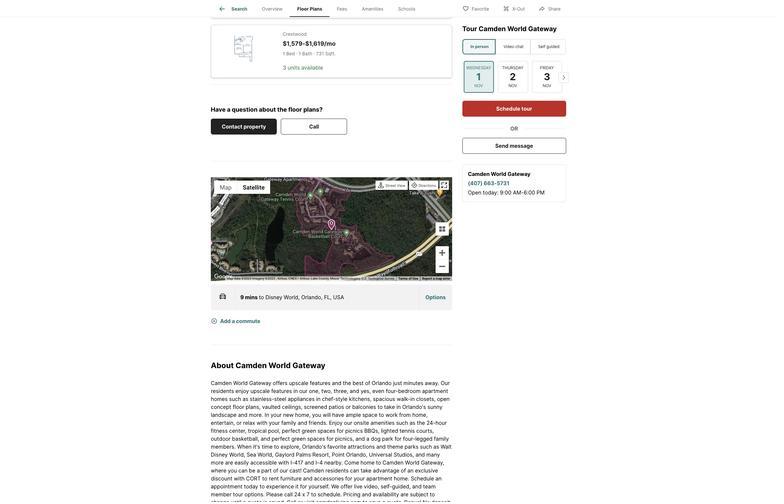 Task type: locate. For each thing, give the bounding box(es) containing it.
or up ample
[[346, 404, 351, 411]]

or up the center,
[[237, 420, 242, 427]]

of up rent
[[273, 468, 278, 474]]

1 horizontal spatial 1
[[299, 51, 301, 56]]

two,
[[322, 388, 332, 395]]

world inside camden world gateway (407) 663-5731 open today: 9:00 am-6:00 pm
[[491, 171, 507, 177]]

nov for 2
[[509, 83, 518, 88]]

0 horizontal spatial ©2023
[[242, 277, 252, 281]]

gateway inside camden world gateway (407) 663-5731 open today: 9:00 am-6:00 pm
[[508, 171, 531, 177]]

an up the home.
[[408, 468, 414, 474]]

where
[[211, 468, 227, 474]]

message
[[510, 143, 534, 149]]

2 horizontal spatial our
[[344, 420, 353, 427]]

0 horizontal spatial orlando,
[[301, 294, 323, 301]]

1 horizontal spatial features
[[310, 380, 331, 387]]

1 i- from the left
[[291, 460, 295, 466]]

0 horizontal spatial home,
[[295, 412, 311, 419]]

1 vertical spatial spaces
[[307, 436, 325, 443]]

next image
[[559, 72, 569, 83]]

2 vertical spatial the
[[417, 420, 425, 427]]

0 horizontal spatial features
[[272, 388, 292, 395]]

2 vertical spatial our
[[280, 468, 288, 474]]

1 vertical spatial in
[[265, 412, 269, 419]]

1 horizontal spatial call
[[309, 124, 319, 130]]

fees
[[337, 6, 348, 12]]

disney
[[266, 294, 283, 301], [211, 452, 228, 459]]

satellite
[[243, 184, 265, 191]]

today
[[244, 484, 258, 490]]

upscale up stainless- at left bottom
[[251, 388, 270, 395]]

2 vertical spatial as
[[434, 444, 440, 451]]

3 units available down bath
[[283, 64, 323, 71]]

favorite button
[[457, 1, 495, 15]]

1 horizontal spatial i-
[[316, 460, 320, 466]]

©2023 left ,
[[265, 277, 275, 281]]

home,
[[295, 412, 311, 419], [413, 412, 428, 419]]

nov inside 'friday 3 nov'
[[543, 83, 552, 88]]

4
[[320, 460, 323, 466]]

nov inside thursday 2 nov
[[509, 83, 518, 88]]

u.s.
[[362, 277, 368, 281]]

send
[[496, 143, 509, 149]]

orlando
[[372, 380, 392, 387]]

2 nov from the left
[[509, 83, 518, 88]]

you down easily
[[228, 468, 237, 474]]

camden up advantage
[[383, 460, 404, 466]]

2 can from the left
[[350, 468, 359, 474]]

nov down friday
[[543, 83, 552, 88]]

with left cort
[[234, 476, 245, 482]]

1 horizontal spatial or
[[298, 500, 303, 503]]

camdenliving.com
[[316, 500, 362, 503]]

gateway up 5731
[[508, 171, 531, 177]]

as down enjoy
[[243, 396, 249, 403]]

1 horizontal spatial such
[[396, 420, 408, 427]]

are right more
[[225, 460, 233, 466]]

0 horizontal spatial take
[[361, 468, 372, 474]]

2 available from the top
[[301, 64, 323, 71]]

call down call
[[287, 500, 296, 503]]

features up one,
[[310, 380, 331, 387]]

1 horizontal spatial nov
[[509, 83, 518, 88]]

list box containing in person
[[463, 39, 567, 54]]

schedule inside camden world gateway offers upscale features and the best of orlando just minutes away. our residents enjoy upscale features in our one, two, three, and yes, even four-bedroom apartment homes such as stainless-steel appliances in chef-style kitchens, spacious walk-in closets, open concept floor plans, vaulted ceilings, screened patios or balconies to take in orlando's sunny landscape and more. in your new home, you will have ample space to work from home, entertain, or relax with your family and friends. enjoy our onsite amenities such as the 24-hour fitness center, tropical pool, perfect green spaces for picnics bbqs, lighted tennis courts, outdoor basketball, and perfect green spaces for picnics, and a dog park for four-legged family members. when it's time to explore, orlando's favorite attractions and theme parks such as walt disney world, sea world, gaylord palms resort, point orlando, universal studios, and many more are easily accessible with i-417 and i-4 nearby. come home to camden world gateway, where you can be a part of our cast! camden residents can take advantage of an exclusive discount with cort to rent furniture and accessories for your apartment home. schedule an appointment today to experience it for yourself. we offer live video, self-guided, and team member tour options. please call 24 x 7 to schedule. pricing and availability are subject to change until a quote is saved. call or visit camdenliving.com to save a quote. bo
[[411, 476, 434, 482]]

in left the person
[[471, 44, 475, 49]]

1 horizontal spatial with
[[257, 420, 268, 427]]

disney up more
[[211, 452, 228, 459]]

0 horizontal spatial schedule
[[411, 476, 434, 482]]

1 vertical spatial call
[[287, 500, 296, 503]]

airbus, right /
[[300, 277, 310, 281]]

video chat
[[504, 44, 524, 49]]

1 horizontal spatial schedule
[[497, 106, 521, 112]]

schedule inside button
[[497, 106, 521, 112]]

3 nov from the left
[[543, 83, 552, 88]]

amenities tab
[[355, 1, 391, 17]]

1 horizontal spatial orlando's
[[403, 404, 426, 411]]

1 horizontal spatial disney
[[266, 294, 283, 301]]

with up tropical
[[257, 420, 268, 427]]

family up walt
[[434, 436, 449, 443]]

sqft.
[[325, 51, 336, 56]]

four- down tennis
[[403, 436, 416, 443]]

your up pool,
[[269, 420, 280, 427]]

such down from
[[396, 420, 408, 427]]

street
[[386, 184, 396, 188]]

gaylord
[[275, 452, 295, 459]]

property
[[244, 124, 266, 130]]

2 horizontal spatial world,
[[284, 294, 300, 301]]

orlando's
[[403, 404, 426, 411], [302, 444, 326, 451]]

fl,
[[324, 294, 332, 301]]

rent
[[269, 476, 279, 482]]

1 horizontal spatial upscale
[[289, 380, 309, 387]]

nov down wednesday
[[475, 83, 484, 88]]

fees tab
[[330, 1, 355, 17]]

1 vertical spatial or
[[237, 420, 242, 427]]

0 vertical spatial orlando's
[[403, 404, 426, 411]]

overview tab
[[255, 1, 290, 17]]

of up yes,
[[365, 380, 371, 387]]

green up explore,
[[292, 436, 306, 443]]

1 horizontal spatial take
[[384, 404, 395, 411]]

1 vertical spatial tour
[[233, 492, 243, 498]]

0 vertical spatial available
[[301, 5, 323, 11]]

1 horizontal spatial family
[[434, 436, 449, 443]]

exclusive
[[415, 468, 438, 474]]

a right 'add'
[[232, 318, 235, 325]]

center,
[[229, 428, 247, 435]]

list box
[[463, 39, 567, 54]]

0 vertical spatial units
[[288, 5, 300, 11]]

schedule up or
[[497, 106, 521, 112]]

1 horizontal spatial in
[[471, 44, 475, 49]]

can down easily
[[239, 468, 248, 474]]

1 home, from the left
[[295, 412, 311, 419]]

as up many
[[434, 444, 440, 451]]

advantage
[[373, 468, 400, 474]]

i- up cast!
[[291, 460, 295, 466]]

one,
[[309, 388, 320, 395]]

to up options.
[[260, 484, 265, 490]]

0 horizontal spatial in
[[265, 412, 269, 419]]

1 horizontal spatial ©2023
[[265, 277, 275, 281]]

0 vertical spatial or
[[346, 404, 351, 411]]

menu bar
[[214, 181, 270, 194]]

0 vertical spatial our
[[300, 388, 308, 395]]

0 horizontal spatial as
[[243, 396, 249, 403]]

0 vertical spatial features
[[310, 380, 331, 387]]

3 down friday
[[544, 71, 551, 83]]

universal
[[369, 452, 392, 459]]

0 horizontal spatial can
[[239, 468, 248, 474]]

0 horizontal spatial i-
[[291, 460, 295, 466]]

bed
[[286, 51, 295, 56]]

0 horizontal spatial apartment
[[367, 476, 393, 482]]

0 horizontal spatial the
[[277, 106, 287, 113]]

gateway up stainless- at left bottom
[[249, 380, 272, 387]]

1 vertical spatial the
[[343, 380, 351, 387]]

1 horizontal spatial you
[[312, 412, 321, 419]]

1 vertical spatial your
[[269, 420, 280, 427]]

friday
[[541, 65, 554, 70]]

home, up 24- at the bottom right
[[413, 412, 428, 419]]

your down vaulted
[[271, 412, 282, 419]]

nov for 1
[[475, 83, 484, 88]]

menu bar containing map
[[214, 181, 270, 194]]

features
[[310, 380, 331, 387], [272, 388, 292, 395]]

tab list
[[211, 0, 428, 17]]

contact property button
[[211, 119, 277, 135]]

3 down the $1,579-
[[283, 64, 286, 71]]

0 vertical spatial tour
[[522, 106, 533, 112]]

self guided
[[539, 44, 560, 49]]

2 i- from the left
[[316, 460, 320, 466]]

1 down wednesday
[[477, 71, 482, 83]]

0 vertical spatial 3 units available
[[283, 5, 323, 11]]

palms
[[296, 452, 311, 459]]

0 vertical spatial in
[[471, 44, 475, 49]]

the up courts,
[[417, 420, 425, 427]]

in down vaulted
[[265, 412, 269, 419]]

upscale up appliances
[[289, 380, 309, 387]]

you down screened
[[312, 412, 321, 419]]

plans?
[[304, 106, 323, 113]]

and left friends.
[[298, 420, 307, 427]]

disney down ,
[[266, 294, 283, 301]]

or
[[511, 125, 519, 132]]

1 vertical spatial family
[[434, 436, 449, 443]]

camden up enjoy
[[236, 361, 267, 371]]

1 horizontal spatial residents
[[326, 468, 349, 474]]

orlando's up from
[[403, 404, 426, 411]]

call inside button
[[309, 124, 319, 130]]

resort,
[[313, 452, 331, 459]]

floor inside camden world gateway offers upscale features and the best of orlando just minutes away. our residents enjoy upscale features in our one, two, three, and yes, even four-bedroom apartment homes such as stainless-steel appliances in chef-style kitchens, spacious walk-in closets, open concept floor plans, vaulted ceilings, screened patios or balconies to take in orlando's sunny landscape and more. in your new home, you will have ample space to work from home, entertain, or relax with your family and friends. enjoy our onsite amenities such as the 24-hour fitness center, tropical pool, perfect green spaces for picnics bbqs, lighted tennis courts, outdoor basketball, and perfect green spaces for picnics, and a dog park for four-legged family members. when it's time to explore, orlando's favorite attractions and theme parks such as walt disney world, sea world, gaylord palms resort, point orlando, universal studios, and many more are easily accessible with i-417 and i-4 nearby. come home to camden world gateway, where you can be a part of our cast! camden residents can take advantage of an exclusive discount with cort to rent furniture and accessories for your apartment home. schedule an appointment today to experience it for yourself. we offer live video, self-guided, and team member tour options. please call 24 x 7 to schedule. pricing and availability are subject to change until a quote is saved. call or visit camdenliving.com to save a quote. bo
[[233, 404, 244, 411]]

1 bed · 1 bath · 731 sqft.
[[283, 51, 336, 56]]

0 horizontal spatial upscale
[[251, 388, 270, 395]]

crestwood
[[283, 31, 307, 37]]

bedroom
[[398, 388, 421, 395]]

nov inside wednesday 1 nov
[[475, 83, 484, 88]]

crestwood image
[[222, 36, 267, 67]]

map inside popup button
[[220, 184, 232, 191]]

subject
[[410, 492, 429, 498]]

call link
[[281, 119, 347, 135]]

just
[[393, 380, 402, 387]]

0 vertical spatial take
[[384, 404, 395, 411]]

2 ©2023 from the left
[[265, 277, 275, 281]]

0 horizontal spatial airbus,
[[278, 277, 288, 281]]

1 nov from the left
[[475, 83, 484, 88]]

0 vertical spatial apartment
[[422, 388, 448, 395]]

lighted
[[381, 428, 398, 435]]

1 horizontal spatial tour
[[522, 106, 533, 112]]

camden down 4
[[303, 468, 324, 474]]

hayworth image
[[222, 0, 267, 7]]

0 vertical spatial disney
[[266, 294, 283, 301]]

©2023
[[242, 277, 252, 281], [265, 277, 275, 281]]

1 vertical spatial perfect
[[272, 436, 290, 443]]

guided
[[547, 44, 560, 49]]

picnics,
[[335, 436, 354, 443]]

green down friends.
[[302, 428, 316, 435]]

1 vertical spatial available
[[301, 64, 323, 71]]

camden world gateway (407) 663-5731 open today: 9:00 am-6:00 pm
[[468, 171, 545, 196]]

kitchens,
[[349, 396, 372, 403]]

1 vertical spatial disney
[[211, 452, 228, 459]]

call inside camden world gateway offers upscale features and the best of orlando just minutes away. our residents enjoy upscale features in our one, two, three, and yes, even four-bedroom apartment homes such as stainless-steel appliances in chef-style kitchens, spacious walk-in closets, open concept floor plans, vaulted ceilings, screened patios or balconies to take in orlando's sunny landscape and more. in your new home, you will have ample space to work from home, entertain, or relax with your family and friends. enjoy our onsite amenities such as the 24-hour fitness center, tropical pool, perfect green spaces for picnics bbqs, lighted tennis courts, outdoor basketball, and perfect green spaces for picnics, and a dog park for four-legged family members. when it's time to explore, orlando's favorite attractions and theme parks such as walt disney world, sea world, gaylord palms resort, point orlando, universal studios, and many more are easily accessible with i-417 and i-4 nearby. come home to camden world gateway, where you can be a part of our cast! camden residents can take advantage of an exclusive discount with cort to rent furniture and accessories for your apartment home. schedule an appointment today to experience it for yourself. we offer live video, self-guided, and team member tour options. please call 24 x 7 to schedule. pricing and availability are subject to change until a quote is saved. call or visit camdenliving.com to save a quote. bo
[[287, 500, 296, 503]]

1 3 units available from the top
[[283, 5, 323, 11]]

0 horizontal spatial 1
[[283, 51, 285, 56]]

nov down 2
[[509, 83, 518, 88]]

report a map error link
[[422, 277, 451, 281]]

tour
[[463, 25, 478, 33]]

1 units from the top
[[288, 5, 300, 11]]

3 units available button
[[211, 0, 453, 18]]

theme
[[388, 444, 403, 451]]

1 horizontal spatial are
[[401, 492, 409, 498]]

©2023 right data
[[242, 277, 252, 281]]

terms
[[399, 277, 408, 281]]

2 home, from the left
[[413, 412, 428, 419]]

1 left bath
[[299, 51, 301, 56]]

· left 731 on the left of the page
[[314, 51, 315, 56]]

furniture
[[281, 476, 302, 482]]

units right overview
[[288, 5, 300, 11]]

contact property
[[222, 124, 266, 130]]

world, down cnes
[[284, 294, 300, 301]]

world, down time on the bottom of page
[[258, 452, 274, 459]]

are down "guided,"
[[401, 492, 409, 498]]

in inside camden world gateway offers upscale features and the best of orlando just minutes away. our residents enjoy upscale features in our one, two, three, and yes, even four-bedroom apartment homes such as stainless-steel appliances in chef-style kitchens, spacious walk-in closets, open concept floor plans, vaulted ceilings, screened patios or balconies to take in orlando's sunny landscape and more. in your new home, you will have ample space to work from home, entertain, or relax with your family and friends. enjoy our onsite amenities such as the 24-hour fitness center, tropical pool, perfect green spaces for picnics bbqs, lighted tennis courts, outdoor basketball, and perfect green spaces for picnics, and a dog park for four-legged family members. when it's time to explore, orlando's favorite attractions and theme parks such as walt disney world, sea world, gaylord palms resort, point orlando, universal studios, and many more are easily accessible with i-417 and i-4 nearby. come home to camden world gateway, where you can be a part of our cast! camden residents can take advantage of an exclusive discount with cort to rent furniture and accessories for your apartment home. schedule an appointment today to experience it for yourself. we offer live video, self-guided, and team member tour options. please call 24 x 7 to schedule. pricing and availability are subject to change until a quote is saved. call or visit camdenliving.com to save a quote. bo
[[265, 412, 269, 419]]

and up relax in the left bottom of the page
[[238, 412, 248, 419]]

· right bed
[[296, 51, 298, 56]]

self
[[539, 44, 546, 49]]

1 horizontal spatial apartment
[[422, 388, 448, 395]]

0 vertical spatial such
[[229, 396, 241, 403]]

1 vertical spatial map
[[227, 277, 233, 281]]

courts,
[[417, 428, 434, 435]]

0 vertical spatial upscale
[[289, 380, 309, 387]]

camden up the person
[[479, 25, 506, 33]]

google image
[[213, 273, 235, 281]]

share button
[[534, 1, 567, 15]]

away.
[[425, 380, 440, 387]]

1 vertical spatial residents
[[326, 468, 349, 474]]

terms of use link
[[399, 277, 418, 281]]

schedule.
[[318, 492, 342, 498]]

residents
[[211, 388, 234, 395], [326, 468, 349, 474]]

1 horizontal spatial world,
[[258, 452, 274, 459]]

731
[[316, 51, 324, 56]]

your up live
[[354, 476, 365, 482]]

schools tab
[[391, 1, 423, 17]]

features up steel
[[272, 388, 292, 395]]

gateway,
[[421, 460, 445, 466]]

is
[[264, 500, 268, 503]]

0 horizontal spatial residents
[[211, 388, 234, 395]]

four-
[[386, 388, 398, 395], [403, 436, 416, 443]]

2 horizontal spatial nov
[[543, 83, 552, 88]]

1 horizontal spatial orlando,
[[346, 452, 368, 459]]

floor left plans,
[[233, 404, 244, 411]]

offer
[[341, 484, 353, 490]]

and up subject
[[413, 484, 422, 490]]

1 available from the top
[[301, 5, 323, 11]]

tour inside button
[[522, 106, 533, 112]]

417
[[295, 460, 303, 466]]

2 horizontal spatial 1
[[477, 71, 482, 83]]

world up 5731
[[491, 171, 507, 177]]

as up tennis
[[410, 420, 416, 427]]

will
[[323, 412, 331, 419]]

open
[[437, 396, 450, 403]]

1 · from the left
[[296, 51, 298, 56]]

visit
[[304, 500, 315, 503]]

search
[[232, 6, 248, 12]]

(407) 663-5731 link
[[468, 180, 510, 187]]

map for map
[[220, 184, 232, 191]]

world, up easily
[[229, 452, 245, 459]]

1 vertical spatial such
[[396, 420, 408, 427]]

0 vertical spatial four-
[[386, 388, 398, 395]]

to down universal
[[376, 460, 381, 466]]

appointment
[[211, 484, 243, 490]]

a right until
[[243, 500, 246, 503]]

floor left plans?
[[289, 106, 302, 113]]

1 horizontal spatial airbus,
[[300, 277, 310, 281]]

0 vertical spatial you
[[312, 412, 321, 419]]

in person
[[471, 44, 489, 49]]

our up the furniture
[[280, 468, 288, 474]]

for up offer
[[346, 476, 353, 482]]

tour inside camden world gateway offers upscale features and the best of orlando just minutes away. our residents enjoy upscale features in our one, two, three, and yes, even four-bedroom apartment homes such as stainless-steel appliances in chef-style kitchens, spacious walk-in closets, open concept floor plans, vaulted ceilings, screened patios or balconies to take in orlando's sunny landscape and more. in your new home, you will have ample space to work from home, entertain, or relax with your family and friends. enjoy our onsite amenities such as the 24-hour fitness center, tropical pool, perfect green spaces for picnics bbqs, lighted tennis courts, outdoor basketball, and perfect green spaces for picnics, and a dog park for four-legged family members. when it's time to explore, orlando's favorite attractions and theme parks such as walt disney world, sea world, gaylord palms resort, point orlando, universal studios, and many more are easily accessible with i-417 and i-4 nearby. come home to camden world gateway, where you can be a part of our cast! camden residents can take advantage of an exclusive discount with cort to rent furniture and accessories for your apartment home. schedule an appointment today to experience it for yourself. we offer live video, self-guided, and team member tour options. please call 24 x 7 to schedule. pricing and availability are subject to change until a quote is saved. call or visit camdenliving.com to save a quote. bo
[[233, 492, 243, 498]]

map left satellite popup button
[[220, 184, 232, 191]]

2 horizontal spatial or
[[346, 404, 351, 411]]

member
[[211, 492, 232, 498]]

1 vertical spatial you
[[228, 468, 237, 474]]

to right mins
[[259, 294, 264, 301]]

the up three,
[[343, 380, 351, 387]]

0 horizontal spatial an
[[408, 468, 414, 474]]

studios,
[[394, 452, 414, 459]]

or down 24
[[298, 500, 303, 503]]

0 vertical spatial with
[[257, 420, 268, 427]]

change
[[211, 500, 230, 503]]

orlando, left fl,
[[301, 294, 323, 301]]

friday 3 nov
[[541, 65, 554, 88]]

1
[[283, 51, 285, 56], [299, 51, 301, 56], [477, 71, 482, 83]]

lake
[[311, 277, 318, 281]]

1 vertical spatial an
[[436, 476, 442, 482]]

0 horizontal spatial tour
[[233, 492, 243, 498]]

survey
[[385, 277, 395, 281]]

family down new
[[282, 420, 297, 427]]

3 inside 'friday 3 nov'
[[544, 71, 551, 83]]

units down bed
[[288, 64, 300, 71]]

2 3 units available from the top
[[283, 64, 323, 71]]



Task type: vqa. For each thing, say whether or not it's contained in the screenshot.
annually
no



Task type: describe. For each thing, give the bounding box(es) containing it.
in up appliances
[[294, 388, 298, 395]]

9
[[241, 294, 244, 301]]

am-
[[513, 189, 524, 196]]

availability
[[373, 492, 399, 498]]

0 horizontal spatial four-
[[386, 388, 398, 395]]

picnics
[[346, 428, 363, 435]]

1 airbus, from the left
[[278, 277, 288, 281]]

orlando, inside camden world gateway offers upscale features and the best of orlando just minutes away. our residents enjoy upscale features in our one, two, three, and yes, even four-bedroom apartment homes such as stainless-steel appliances in chef-style kitchens, spacious walk-in closets, open concept floor plans, vaulted ceilings, screened patios or balconies to take in orlando's sunny landscape and more. in your new home, you will have ample space to work from home, entertain, or relax with your family and friends. enjoy our onsite amenities such as the 24-hour fitness center, tropical pool, perfect green spaces for picnics bbqs, lighted tennis courts, outdoor basketball, and perfect green spaces for picnics, and a dog park for four-legged family members. when it's time to explore, orlando's favorite attractions and theme parks such as walt disney world, sea world, gaylord palms resort, point orlando, universal studios, and many more are easily accessible with i-417 and i-4 nearby. come home to camden world gateway, where you can be a part of our cast! camden residents can take advantage of an exclusive discount with cort to rent furniture and accessories for your apartment home. schedule an appointment today to experience it for yourself. we offer live video, self-guided, and team member tour options. please call 24 x 7 to schedule. pricing and availability are subject to change until a quote is saved. call or visit camdenliving.com to save a quote. bo
[[346, 452, 368, 459]]

tab list containing search
[[211, 0, 428, 17]]

offers
[[273, 380, 288, 387]]

and down palms
[[305, 460, 314, 466]]

basketball,
[[232, 436, 259, 443]]

$1,579-
[[283, 40, 305, 47]]

a down the availability on the bottom of the page
[[383, 500, 386, 503]]

0 vertical spatial are
[[225, 460, 233, 466]]

about camden world gateway
[[211, 361, 326, 371]]

0 vertical spatial perfect
[[282, 428, 300, 435]]

to down "team"
[[430, 492, 435, 498]]

3 inside button
[[283, 5, 286, 11]]

in down walk-
[[397, 404, 401, 411]]

yourself.
[[309, 484, 330, 490]]

1 can from the left
[[239, 468, 248, 474]]

1 vertical spatial as
[[410, 420, 416, 427]]

and up time on the bottom of page
[[261, 436, 270, 443]]

to right time on the bottom of page
[[274, 444, 279, 451]]

vaulted
[[262, 404, 281, 411]]

world up chat
[[508, 25, 527, 33]]

map for map data ©2023  imagery ©2023 , airbus, cnes / airbus, lake county, maxar technologies, u.s. geological survey
[[227, 277, 233, 281]]

chef-
[[322, 396, 336, 403]]

team
[[423, 484, 436, 490]]

to left save
[[363, 500, 368, 503]]

663-
[[484, 180, 497, 187]]

chat
[[516, 44, 524, 49]]

0 vertical spatial spaces
[[318, 428, 336, 435]]

quote.
[[387, 500, 403, 503]]

spacious
[[373, 396, 396, 403]]

0 horizontal spatial orlando's
[[302, 444, 326, 451]]

world up enjoy
[[233, 380, 248, 387]]

search link
[[218, 5, 248, 13]]

2 vertical spatial your
[[354, 476, 365, 482]]

for up theme
[[395, 436, 402, 443]]

in up screened
[[316, 396, 321, 403]]

for up picnics,
[[337, 428, 344, 435]]

(407)
[[468, 180, 483, 187]]

save
[[370, 500, 381, 503]]

cnes
[[289, 277, 297, 281]]

2 horizontal spatial as
[[434, 444, 440, 451]]

0 vertical spatial as
[[243, 396, 249, 403]]

walk-
[[397, 396, 411, 403]]

1 vertical spatial are
[[401, 492, 409, 498]]

units inside button
[[288, 5, 300, 11]]

it's
[[253, 444, 260, 451]]

and up three,
[[332, 380, 342, 387]]

work
[[386, 412, 398, 419]]

gateway up one,
[[293, 361, 326, 371]]

1 inside wednesday 1 nov
[[477, 71, 482, 83]]

map region
[[203, 115, 458, 286]]

1 horizontal spatial four-
[[403, 436, 416, 443]]

0 horizontal spatial with
[[234, 476, 245, 482]]

options.
[[245, 492, 265, 498]]

2 vertical spatial such
[[420, 444, 432, 451]]

discount
[[211, 476, 233, 482]]

a left map
[[433, 277, 435, 281]]

new
[[283, 412, 294, 419]]

1 vertical spatial our
[[344, 420, 353, 427]]

send message button
[[463, 138, 567, 154]]

gateway inside camden world gateway offers upscale features and the best of orlando just minutes away. our residents enjoy upscale features in our one, two, three, and yes, even four-bedroom apartment homes such as stainless-steel appliances in chef-style kitchens, spacious walk-in closets, open concept floor plans, vaulted ceilings, screened patios or balconies to take in orlando's sunny landscape and more. in your new home, you will have ample space to work from home, entertain, or relax with your family and friends. enjoy our onsite amenities such as the 24-hour fitness center, tropical pool, perfect green spaces for picnics bbqs, lighted tennis courts, outdoor basketball, and perfect green spaces for picnics, and a dog park for four-legged family members. when it's time to explore, orlando's favorite attractions and theme parks such as walt disney world, sea world, gaylord palms resort, point orlando, universal studios, and many more are easily accessible with i-417 and i-4 nearby. come home to camden world gateway, where you can be a part of our cast! camden residents can take advantage of an exclusive discount with cort to rent furniture and accessories for your apartment home. schedule an appointment today to experience it for yourself. we offer live video, self-guided, and team member tour options. please call 24 x 7 to schedule. pricing and availability are subject to change until a quote is saved. call or visit camdenliving.com to save a quote. bo
[[249, 380, 272, 387]]

patios
[[329, 404, 344, 411]]

mins
[[245, 294, 258, 301]]

to down part on the left of the page
[[262, 476, 268, 482]]

to right 7
[[311, 492, 316, 498]]

1 horizontal spatial our
[[300, 388, 308, 395]]

for right it
[[300, 484, 307, 490]]

options
[[426, 294, 446, 301]]

open
[[468, 189, 482, 196]]

in down bedroom
[[411, 396, 415, 403]]

ceilings,
[[282, 404, 303, 411]]

to up amenities
[[379, 412, 384, 419]]

imagery
[[253, 277, 264, 281]]

0 horizontal spatial our
[[280, 468, 288, 474]]

/
[[298, 277, 299, 281]]

of left "use"
[[409, 277, 412, 281]]

2 units from the top
[[288, 64, 300, 71]]

error
[[443, 277, 451, 281]]

and down best
[[350, 388, 359, 395]]

0 horizontal spatial such
[[229, 396, 241, 403]]

maxar
[[330, 277, 340, 281]]

crestwood $1,579-$1,619/mo
[[283, 31, 336, 47]]

a left dog
[[367, 436, 370, 443]]

7
[[307, 492, 310, 498]]

screened
[[304, 404, 327, 411]]

and up universal
[[377, 444, 386, 451]]

0 vertical spatial green
[[302, 428, 316, 435]]

0 horizontal spatial world,
[[229, 452, 245, 459]]

video
[[504, 44, 515, 49]]

disney inside camden world gateway offers upscale features and the best of orlando just minutes away. our residents enjoy upscale features in our one, two, three, and yes, even four-bedroom apartment homes such as stainless-steel appliances in chef-style kitchens, spacious walk-in closets, open concept floor plans, vaulted ceilings, screened patios or balconies to take in orlando's sunny landscape and more. in your new home, you will have ample space to work from home, entertain, or relax with your family and friends. enjoy our onsite amenities such as the 24-hour fitness center, tropical pool, perfect green spaces for picnics bbqs, lighted tennis courts, outdoor basketball, and perfect green spaces for picnics, and a dog park for four-legged family members. when it's time to explore, orlando's favorite attractions and theme parks such as walt disney world, sea world, gaylord palms resort, point orlando, universal studios, and many more are easily accessible with i-417 and i-4 nearby. come home to camden world gateway, where you can be a part of our cast! camden residents can take advantage of an exclusive discount with cort to rent furniture and accessories for your apartment home. schedule an appointment today to experience it for yourself. we offer live video, self-guided, and team member tour options. please call 24 x 7 to schedule. pricing and availability are subject to change until a quote is saved. call or visit camdenliving.com to save a quote. bo
[[211, 452, 228, 459]]

home
[[361, 460, 375, 466]]

a right be
[[257, 468, 260, 474]]

stainless-
[[250, 396, 274, 403]]

out
[[517, 6, 525, 11]]

report
[[422, 277, 433, 281]]

and up yourself.
[[303, 476, 313, 482]]

0 vertical spatial an
[[408, 468, 414, 474]]

landscape
[[211, 412, 237, 419]]

$1,619/mo
[[305, 40, 336, 47]]

pm
[[537, 189, 545, 196]]

cort
[[246, 476, 261, 482]]

report a map error
[[422, 277, 451, 281]]

use
[[413, 277, 418, 281]]

more
[[211, 460, 224, 466]]

world down 'studios,'
[[405, 460, 420, 466]]

0 vertical spatial your
[[271, 412, 282, 419]]

2 · from the left
[[314, 51, 315, 56]]

wednesday 1 nov
[[467, 65, 492, 88]]

world up offers
[[269, 361, 291, 371]]

0 vertical spatial the
[[277, 106, 287, 113]]

9 mins to disney world, orlando, fl, usa
[[241, 294, 344, 301]]

to down spacious
[[378, 404, 383, 411]]

accessible
[[251, 460, 277, 466]]

and up attractions
[[356, 436, 365, 443]]

1 horizontal spatial floor
[[289, 106, 302, 113]]

1 vertical spatial green
[[292, 436, 306, 443]]

point
[[332, 452, 345, 459]]

camden inside camden world gateway (407) 663-5731 open today: 9:00 am-6:00 pm
[[468, 171, 490, 177]]

1 vertical spatial apartment
[[367, 476, 393, 482]]

nov for 3
[[543, 83, 552, 88]]

24
[[294, 492, 301, 498]]

options button
[[419, 286, 453, 310]]

0 vertical spatial family
[[282, 420, 297, 427]]

about
[[259, 106, 276, 113]]

tropical
[[248, 428, 267, 435]]

wednesday
[[467, 65, 492, 70]]

floor plans tab
[[290, 1, 330, 17]]

relax
[[243, 420, 255, 427]]

homes
[[211, 396, 228, 403]]

our
[[441, 380, 450, 387]]

3 units available inside button
[[283, 5, 323, 11]]

saved.
[[269, 500, 286, 503]]

guided,
[[392, 484, 411, 490]]

usa
[[333, 294, 344, 301]]

entertain,
[[211, 420, 235, 427]]

walt
[[441, 444, 452, 451]]

quote
[[248, 500, 262, 503]]

self-
[[381, 484, 392, 490]]

2 airbus, from the left
[[300, 277, 310, 281]]

be
[[249, 468, 256, 474]]

2 horizontal spatial the
[[417, 420, 425, 427]]

a right have at the top of the page
[[227, 106, 231, 113]]

and down parks
[[416, 452, 425, 459]]

minutes
[[404, 380, 424, 387]]

0 vertical spatial residents
[[211, 388, 234, 395]]

gateway up self
[[529, 25, 557, 33]]

and down the 'video,' at the left of page
[[362, 492, 372, 498]]

yes,
[[361, 388, 371, 395]]

1 vertical spatial with
[[279, 460, 289, 466]]

map data ©2023  imagery ©2023 , airbus, cnes / airbus, lake county, maxar technologies, u.s. geological survey
[[227, 277, 395, 281]]

add a commute
[[220, 318, 261, 325]]

for up favorite
[[327, 436, 334, 443]]

map button
[[214, 181, 237, 194]]

0 vertical spatial orlando,
[[301, 294, 323, 301]]

a inside button
[[232, 318, 235, 325]]

1 vertical spatial upscale
[[251, 388, 270, 395]]

1 vertical spatial take
[[361, 468, 372, 474]]

2 vertical spatial or
[[298, 500, 303, 503]]

in inside "list box"
[[471, 44, 475, 49]]

plans
[[310, 6, 323, 12]]

1 ©2023 from the left
[[242, 277, 252, 281]]

of up the home.
[[401, 468, 406, 474]]

camden up homes
[[211, 380, 232, 387]]

available inside 3 units available button
[[301, 5, 323, 11]]



